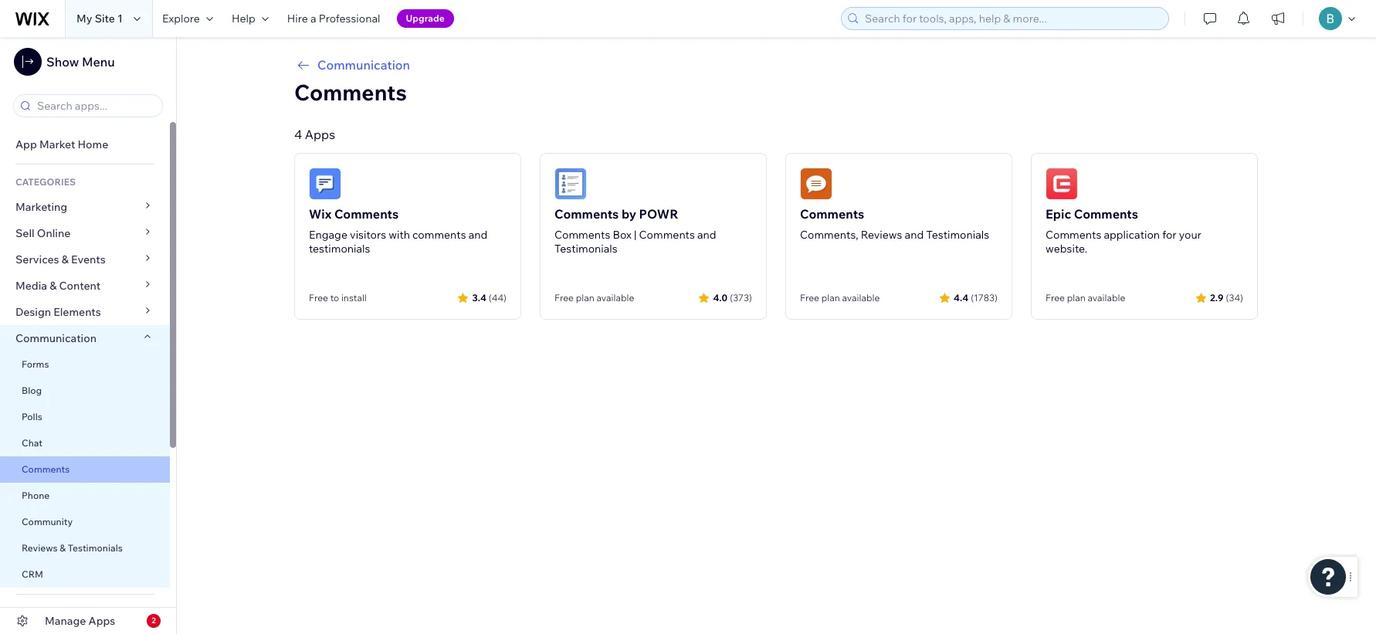 Task type: locate. For each thing, give the bounding box(es) containing it.
reviews inside comments comments, reviews and testimonials
[[861, 228, 903, 242]]

community link
[[0, 509, 170, 535]]

available down 'box'
[[597, 292, 634, 304]]

comments link
[[0, 457, 170, 483]]

0 horizontal spatial apps
[[88, 614, 115, 628]]

engage
[[309, 228, 348, 242]]

comments
[[294, 79, 407, 106], [334, 206, 399, 222], [555, 206, 619, 222], [800, 206, 865, 222], [1074, 206, 1139, 222], [555, 228, 610, 242], [639, 228, 695, 242], [1046, 228, 1102, 242], [22, 463, 70, 475]]

website.
[[1046, 242, 1088, 256]]

Search apps... field
[[32, 95, 158, 117]]

design elements link
[[0, 299, 170, 325]]

my
[[76, 12, 92, 25]]

1 horizontal spatial free plan available
[[800, 292, 880, 304]]

3 available from the left
[[1088, 292, 1126, 304]]

& right media
[[50, 279, 57, 293]]

comments up application
[[1074, 206, 1139, 222]]

2 horizontal spatial plan
[[1067, 292, 1086, 304]]

comments down 'comments by powr logo' on the left of the page
[[555, 206, 619, 222]]

chat
[[22, 437, 42, 449]]

free right '(44)'
[[555, 292, 574, 304]]

design
[[15, 305, 51, 319]]

available
[[597, 292, 634, 304], [842, 292, 880, 304], [1088, 292, 1126, 304]]

2 horizontal spatial available
[[1088, 292, 1126, 304]]

reviews right comments,
[[861, 228, 903, 242]]

services & events
[[15, 253, 106, 267]]

free for comments
[[800, 292, 820, 304]]

wix comments logo image
[[309, 168, 341, 200]]

free down website.
[[1046, 292, 1065, 304]]

media & content link
[[0, 273, 170, 299]]

testimonials left |
[[555, 242, 618, 256]]

3.4 (44)
[[472, 292, 507, 303]]

crm link
[[0, 562, 170, 588]]

reviews up crm
[[22, 542, 58, 554]]

1 horizontal spatial communication link
[[294, 56, 1258, 74]]

for
[[1163, 228, 1177, 242]]

& down community
[[60, 542, 66, 554]]

reviews inside reviews & testimonials link
[[22, 542, 58, 554]]

reviews & testimonials
[[22, 542, 123, 554]]

free plan available down 'box'
[[555, 292, 634, 304]]

0 horizontal spatial communication
[[15, 331, 99, 345]]

0 vertical spatial communication
[[317, 57, 410, 73]]

powr
[[639, 206, 679, 222]]

1 horizontal spatial apps
[[305, 127, 335, 142]]

1 vertical spatial communication link
[[0, 325, 170, 351]]

upgrade
[[406, 12, 445, 24]]

testimonials down community link
[[68, 542, 123, 554]]

2 and from the left
[[698, 228, 717, 242]]

0 horizontal spatial reviews
[[22, 542, 58, 554]]

categories
[[15, 176, 76, 188]]

3 free from the left
[[800, 292, 820, 304]]

1 horizontal spatial available
[[842, 292, 880, 304]]

1 horizontal spatial testimonials
[[555, 242, 618, 256]]

2 free plan available from the left
[[800, 292, 880, 304]]

comments up visitors
[[334, 206, 399, 222]]

free plan available
[[555, 292, 634, 304], [800, 292, 880, 304], [1046, 292, 1126, 304]]

apps inside sidebar element
[[88, 614, 115, 628]]

available down application
[[1088, 292, 1126, 304]]

1 free plan available from the left
[[555, 292, 634, 304]]

1 free from the left
[[309, 292, 328, 304]]

comments up phone
[[22, 463, 70, 475]]

free left to
[[309, 292, 328, 304]]

& left events
[[62, 253, 69, 267]]

1 vertical spatial &
[[50, 279, 57, 293]]

4.4 (1783)
[[954, 292, 998, 303]]

3.4
[[472, 292, 487, 303]]

1 horizontal spatial reviews
[[861, 228, 903, 242]]

1 available from the left
[[597, 292, 634, 304]]

2 plan from the left
[[822, 292, 840, 304]]

0 vertical spatial apps
[[305, 127, 335, 142]]

marketing link
[[0, 194, 170, 220]]

4 free from the left
[[1046, 292, 1065, 304]]

0 horizontal spatial plan
[[576, 292, 595, 304]]

0 vertical spatial &
[[62, 253, 69, 267]]

events
[[71, 253, 106, 267]]

forms link
[[0, 351, 170, 378]]

free plan available for reviews
[[800, 292, 880, 304]]

comments down powr at top
[[639, 228, 695, 242]]

2 horizontal spatial and
[[905, 228, 924, 242]]

communication link
[[294, 56, 1258, 74], [0, 325, 170, 351]]

free plan available for comments
[[1046, 292, 1126, 304]]

testimonials
[[926, 228, 990, 242], [555, 242, 618, 256], [68, 542, 123, 554]]

(34)
[[1226, 292, 1244, 303]]

1 horizontal spatial and
[[698, 228, 717, 242]]

testimonials up 4.4
[[926, 228, 990, 242]]

phone
[[22, 490, 50, 501]]

1 vertical spatial reviews
[[22, 542, 58, 554]]

and
[[469, 228, 488, 242], [698, 228, 717, 242], [905, 228, 924, 242]]

site
[[95, 12, 115, 25]]

polls link
[[0, 404, 170, 430]]

app market home link
[[0, 131, 170, 158]]

2 free from the left
[[555, 292, 574, 304]]

comments up comments,
[[800, 206, 865, 222]]

explore
[[162, 12, 200, 25]]

testimonials
[[309, 242, 370, 256]]

comments comments, reviews and testimonials
[[800, 206, 990, 242]]

reviews
[[861, 228, 903, 242], [22, 542, 58, 554]]

services
[[15, 253, 59, 267]]

3 free plan available from the left
[[1046, 292, 1126, 304]]

apps
[[305, 127, 335, 142], [88, 614, 115, 628]]

comments
[[413, 228, 466, 242]]

4.4
[[954, 292, 969, 303]]

(44)
[[489, 292, 507, 303]]

comments down epic at the right of the page
[[1046, 228, 1102, 242]]

1 plan from the left
[[576, 292, 595, 304]]

market
[[39, 137, 75, 151]]

help
[[232, 12, 255, 25]]

apps right the manage
[[88, 614, 115, 628]]

apps right 4
[[305, 127, 335, 142]]

free down comments,
[[800, 292, 820, 304]]

& for events
[[62, 253, 69, 267]]

4 apps
[[294, 127, 335, 142]]

0 horizontal spatial free plan available
[[555, 292, 634, 304]]

1 horizontal spatial communication
[[317, 57, 410, 73]]

0 horizontal spatial testimonials
[[68, 542, 123, 554]]

free
[[309, 292, 328, 304], [555, 292, 574, 304], [800, 292, 820, 304], [1046, 292, 1065, 304]]

1 vertical spatial apps
[[88, 614, 115, 628]]

3 and from the left
[[905, 228, 924, 242]]

available for comments
[[1088, 292, 1126, 304]]

free plan available down comments,
[[800, 292, 880, 304]]

4
[[294, 127, 302, 142]]

3 plan from the left
[[1067, 292, 1086, 304]]

1 horizontal spatial plan
[[822, 292, 840, 304]]

design elements
[[15, 305, 101, 319]]

plan
[[576, 292, 595, 304], [822, 292, 840, 304], [1067, 292, 1086, 304]]

comments inside 'wix comments engage visitors with comments and testimonials'
[[334, 206, 399, 222]]

app
[[15, 137, 37, 151]]

marketing
[[15, 200, 67, 214]]

(1783)
[[971, 292, 998, 303]]

wix comments engage visitors with comments and testimonials
[[309, 206, 488, 256]]

home
[[78, 137, 108, 151]]

testimonials inside comments by powr comments box | comments and testimonials
[[555, 242, 618, 256]]

2 horizontal spatial testimonials
[[926, 228, 990, 242]]

0 horizontal spatial available
[[597, 292, 634, 304]]

2 available from the left
[[842, 292, 880, 304]]

0 horizontal spatial and
[[469, 228, 488, 242]]

0 vertical spatial reviews
[[861, 228, 903, 242]]

2.9 (34)
[[1211, 292, 1244, 303]]

online
[[37, 226, 71, 240]]

available down comments,
[[842, 292, 880, 304]]

communication down professional
[[317, 57, 410, 73]]

with
[[389, 228, 410, 242]]

|
[[634, 228, 637, 242]]

communication
[[317, 57, 410, 73], [15, 331, 99, 345]]

1 vertical spatial communication
[[15, 331, 99, 345]]

2 vertical spatial &
[[60, 542, 66, 554]]

free plan available down website.
[[1046, 292, 1126, 304]]

communication down design elements
[[15, 331, 99, 345]]

media
[[15, 279, 47, 293]]

0 horizontal spatial communication link
[[0, 325, 170, 351]]

phone link
[[0, 483, 170, 509]]

2 horizontal spatial free plan available
[[1046, 292, 1126, 304]]

1 and from the left
[[469, 228, 488, 242]]



Task type: describe. For each thing, give the bounding box(es) containing it.
manage
[[45, 614, 86, 628]]

comments logo image
[[800, 168, 833, 200]]

free for wix comments
[[309, 292, 328, 304]]

menu
[[82, 54, 115, 70]]

chat link
[[0, 430, 170, 457]]

app market home
[[15, 137, 108, 151]]

reviews & testimonials link
[[0, 535, 170, 562]]

and inside comments comments, reviews and testimonials
[[905, 228, 924, 242]]

a
[[310, 12, 316, 25]]

show menu button
[[14, 48, 115, 76]]

comments left 'box'
[[555, 228, 610, 242]]

1
[[117, 12, 123, 25]]

community
[[22, 516, 73, 528]]

and inside 'wix comments engage visitors with comments and testimonials'
[[469, 228, 488, 242]]

install
[[341, 292, 367, 304]]

to
[[330, 292, 339, 304]]

testimonials inside sidebar element
[[68, 542, 123, 554]]

2
[[152, 616, 156, 626]]

sell online link
[[0, 220, 170, 246]]

& for content
[[50, 279, 57, 293]]

plan for comments
[[1067, 292, 1086, 304]]

your
[[1179, 228, 1202, 242]]

2.9
[[1211, 292, 1224, 303]]

hire a professional link
[[278, 0, 390, 37]]

my site 1
[[76, 12, 123, 25]]

elements
[[53, 305, 101, 319]]

manage apps
[[45, 614, 115, 628]]

upgrade button
[[397, 9, 454, 28]]

Search for tools, apps, help & more... field
[[861, 8, 1164, 29]]

box
[[613, 228, 632, 242]]

and inside comments by powr comments box | comments and testimonials
[[698, 228, 717, 242]]

content
[[59, 279, 101, 293]]

plan for reviews
[[822, 292, 840, 304]]

show menu
[[46, 54, 115, 70]]

help button
[[222, 0, 278, 37]]

hire
[[287, 12, 308, 25]]

available for powr
[[597, 292, 634, 304]]

media & content
[[15, 279, 101, 293]]

& for testimonials
[[60, 542, 66, 554]]

0 vertical spatial communication link
[[294, 56, 1258, 74]]

free for comments by powr
[[555, 292, 574, 304]]

epic comments comments application for your website.
[[1046, 206, 1202, 256]]

free to install
[[309, 292, 367, 304]]

apps for manage apps
[[88, 614, 115, 628]]

explore
[[15, 606, 59, 618]]

4.0
[[713, 292, 728, 303]]

comments inside comments comments, reviews and testimonials
[[800, 206, 865, 222]]

epic comments logo image
[[1046, 168, 1078, 200]]

professional
[[319, 12, 380, 25]]

available for reviews
[[842, 292, 880, 304]]

epic
[[1046, 206, 1072, 222]]

sell online
[[15, 226, 71, 240]]

communication inside sidebar element
[[15, 331, 99, 345]]

polls
[[22, 411, 42, 423]]

show
[[46, 54, 79, 70]]

free plan available for powr
[[555, 292, 634, 304]]

sidebar element
[[0, 37, 177, 634]]

comments,
[[800, 228, 859, 242]]

wix
[[309, 206, 332, 222]]

blog link
[[0, 378, 170, 404]]

forms
[[22, 358, 49, 370]]

comments by powr comments box | comments and testimonials
[[555, 206, 717, 256]]

free for epic comments
[[1046, 292, 1065, 304]]

hire a professional
[[287, 12, 380, 25]]

comments up 4 apps at the left top of page
[[294, 79, 407, 106]]

plan for powr
[[576, 292, 595, 304]]

comments by powr logo image
[[555, 168, 587, 200]]

testimonials inside comments comments, reviews and testimonials
[[926, 228, 990, 242]]

(373)
[[730, 292, 752, 303]]

services & events link
[[0, 246, 170, 273]]

sell
[[15, 226, 34, 240]]

comments inside sidebar element
[[22, 463, 70, 475]]

application
[[1104, 228, 1160, 242]]

4.0 (373)
[[713, 292, 752, 303]]

blog
[[22, 385, 42, 396]]

visitors
[[350, 228, 386, 242]]

crm
[[22, 569, 43, 580]]

apps for 4 apps
[[305, 127, 335, 142]]

by
[[622, 206, 636, 222]]



Task type: vqa. For each thing, say whether or not it's contained in the screenshot.


